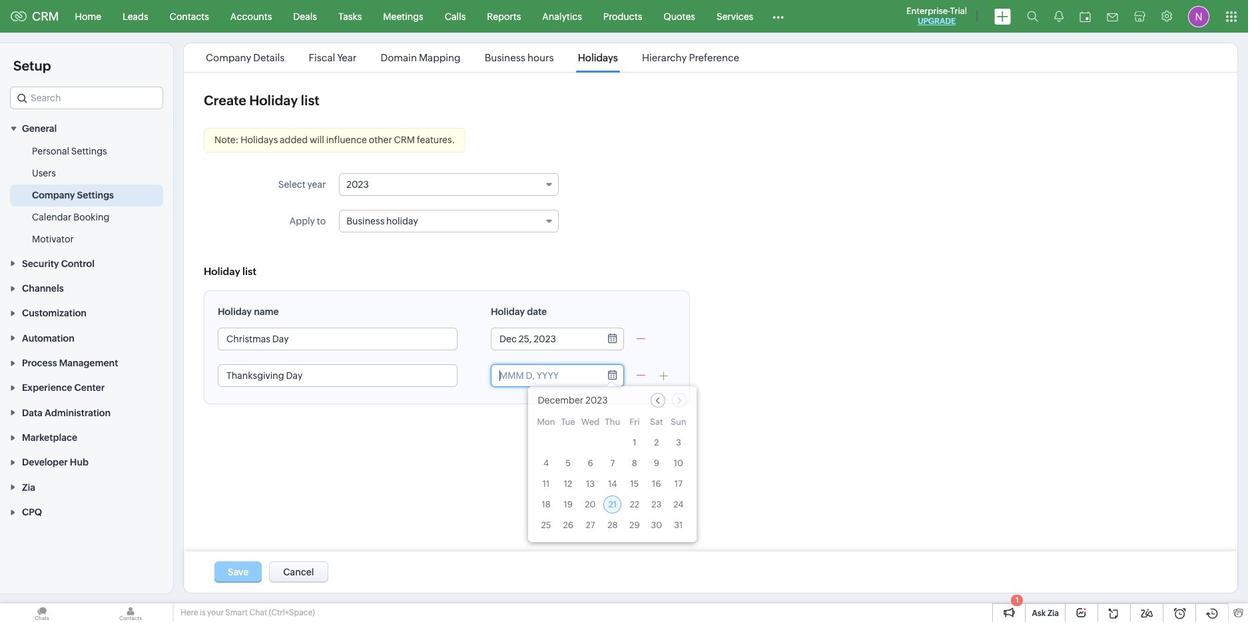 Task type: locate. For each thing, give the bounding box(es) containing it.
mails element
[[1100, 1, 1127, 32]]

sunday column header
[[670, 417, 688, 431]]

None field
[[10, 87, 163, 109], [339, 173, 559, 196], [339, 210, 559, 233], [339, 173, 559, 196], [339, 210, 559, 233]]

list
[[194, 43, 752, 72]]

Search text field
[[11, 87, 163, 109]]

row
[[537, 417, 688, 431], [537, 434, 688, 452], [537, 454, 688, 472], [537, 475, 688, 493], [537, 496, 688, 514], [537, 516, 688, 534]]

signals image
[[1055, 11, 1064, 22]]

grid
[[528, 414, 697, 542]]

monday column header
[[537, 417, 556, 431]]

MMM d, yyyy text field
[[492, 329, 598, 350]]

create menu image
[[995, 8, 1012, 24]]

profile image
[[1189, 6, 1210, 27]]

region
[[0, 141, 173, 251]]

4 row from the top
[[537, 475, 688, 493]]

profile element
[[1181, 0, 1218, 32]]

1 row from the top
[[537, 417, 688, 431]]

6 row from the top
[[537, 516, 688, 534]]

none field search
[[10, 87, 163, 109]]

3 row from the top
[[537, 454, 688, 472]]



Task type: vqa. For each thing, say whether or not it's contained in the screenshot.
Saturday Column Header
yes



Task type: describe. For each thing, give the bounding box(es) containing it.
calendar image
[[1080, 11, 1092, 22]]

search image
[[1028, 11, 1039, 22]]

thursday column header
[[604, 417, 622, 431]]

Other Modules field
[[764, 6, 793, 27]]

Holiday name text field
[[219, 329, 457, 350]]

saturday column header
[[648, 417, 666, 431]]

friday column header
[[626, 417, 644, 431]]

Holiday name text field
[[219, 365, 457, 386]]

MMM d, yyyy text field
[[492, 365, 598, 386]]

5 row from the top
[[537, 496, 688, 514]]

tuesday column header
[[560, 417, 577, 431]]

2 row from the top
[[537, 434, 688, 452]]

contacts image
[[89, 604, 173, 622]]

signals element
[[1047, 0, 1072, 33]]

mails image
[[1108, 13, 1119, 21]]

chats image
[[0, 604, 84, 622]]

create menu element
[[987, 0, 1020, 32]]

wednesday column header
[[581, 417, 600, 431]]

search element
[[1020, 0, 1047, 33]]



